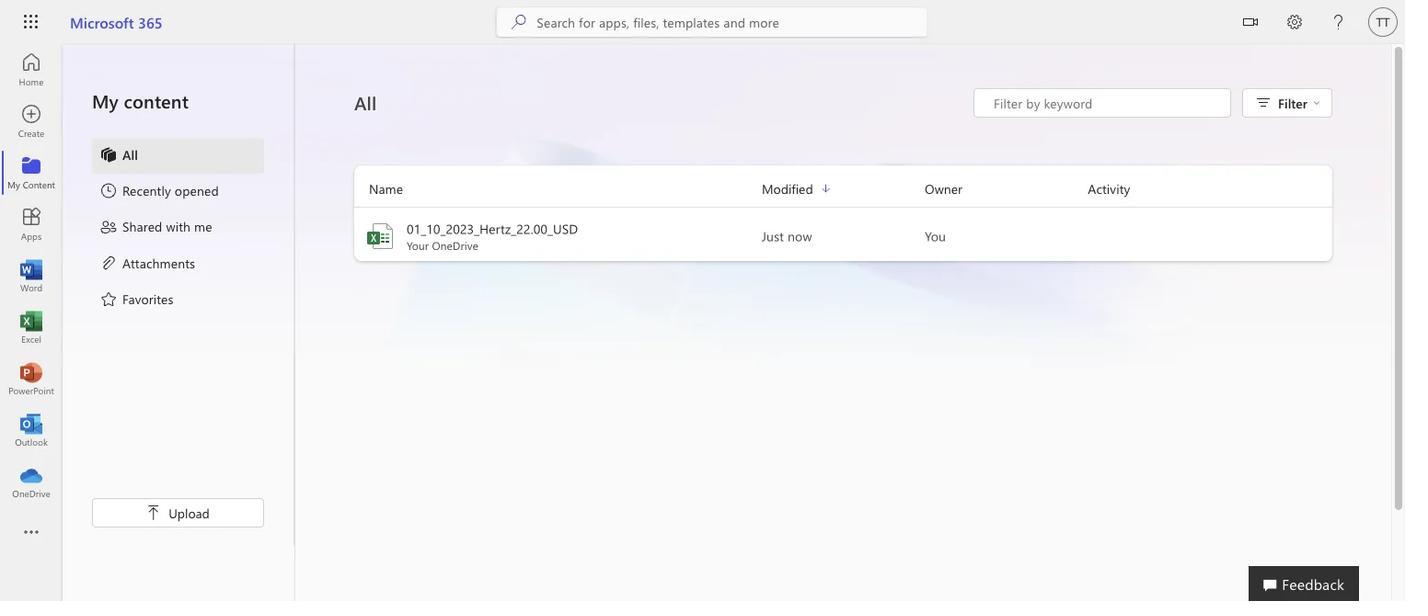 Task type: vqa. For each thing, say whether or not it's contained in the screenshot.
Microsoft
yes



Task type: locate. For each thing, give the bounding box(es) containing it.
my
[[92, 89, 119, 113]]

shared with me element
[[99, 218, 212, 239]]

all
[[354, 91, 377, 115], [122, 146, 138, 163]]

row containing name
[[354, 179, 1332, 208]]

just now
[[762, 228, 812, 245]]

recently
[[122, 182, 171, 199]]

1 horizontal spatial all
[[354, 91, 377, 115]]

powerpoint image
[[22, 370, 40, 388]]

excel image left your
[[365, 222, 395, 251]]

name button
[[354, 179, 762, 200]]

1 vertical spatial all
[[122, 146, 138, 163]]

navigation
[[0, 44, 63, 508]]

none search field inside microsoft 365 banner
[[496, 7, 927, 37]]

owner button
[[925, 179, 1088, 200]]

all up name at the left
[[354, 91, 377, 115]]

excel image
[[365, 222, 395, 251], [22, 318, 40, 337]]

view more apps image
[[22, 525, 40, 543]]


[[1313, 99, 1320, 107]]

feedback button
[[1249, 567, 1359, 602]]

365
[[138, 12, 163, 32]]

home image
[[22, 61, 40, 79]]

menu
[[92, 138, 264, 319]]

1 horizontal spatial excel image
[[365, 222, 395, 251]]

shared with me
[[122, 218, 212, 235]]

attachments element
[[99, 254, 195, 276]]

your
[[407, 238, 429, 253]]

menu containing all
[[92, 138, 264, 319]]

Filter by keyword text field
[[992, 94, 1221, 112]]

my content image
[[22, 164, 40, 182]]

1 vertical spatial excel image
[[22, 318, 40, 337]]

activity
[[1088, 180, 1130, 197]]

me
[[194, 218, 212, 235]]

0 vertical spatial excel image
[[365, 222, 395, 251]]

01_10_2023_hertz_22.00_usd
[[407, 220, 578, 237]]

just
[[762, 228, 784, 245]]

excel image down word image
[[22, 318, 40, 337]]

filter
[[1278, 94, 1308, 111]]

recently opened
[[122, 182, 219, 199]]

feedback
[[1282, 574, 1344, 594]]

all up recently
[[122, 146, 138, 163]]

0 horizontal spatial all
[[122, 146, 138, 163]]

None search field
[[496, 7, 927, 37]]

row
[[354, 179, 1332, 208]]



Task type: describe. For each thing, give the bounding box(es) containing it.
owner
[[925, 180, 962, 197]]

 button
[[1228, 0, 1273, 47]]

opened
[[175, 182, 219, 199]]

you
[[925, 228, 946, 245]]


[[1243, 15, 1258, 29]]

activity, column 4 of 4 column header
[[1088, 179, 1332, 200]]

microsoft 365 banner
[[0, 0, 1405, 47]]

microsoft
[[70, 12, 134, 32]]

all element
[[99, 145, 138, 167]]

all inside all element
[[122, 146, 138, 163]]

name 01_10_2023_hertz_22.00_usd cell
[[354, 220, 762, 253]]

modified button
[[762, 179, 925, 200]]

word image
[[22, 267, 40, 285]]

excel image inside 'name 01_10_2023_hertz_22.00_usd' cell
[[365, 222, 395, 251]]

filter 
[[1278, 94, 1320, 111]]

content
[[124, 89, 189, 113]]

01_10_2023_hertz_22.00_usd your onedrive
[[407, 220, 578, 253]]

menu inside my content left pane navigation navigation
[[92, 138, 264, 319]]

name
[[369, 180, 403, 197]]

my content left pane navigation navigation
[[63, 44, 294, 547]]

recently opened element
[[99, 182, 219, 203]]

displaying 1 out of 1 files. status
[[974, 88, 1231, 118]]

onedrive image
[[22, 473, 40, 491]]

now
[[788, 228, 812, 245]]

outlook image
[[22, 421, 40, 440]]

apps image
[[22, 215, 40, 234]]

microsoft 365
[[70, 12, 163, 32]]

tt
[[1376, 15, 1390, 29]]

attachments
[[122, 254, 195, 271]]


[[146, 506, 161, 521]]

tt button
[[1361, 0, 1405, 44]]

with
[[166, 218, 191, 235]]

 upload
[[146, 505, 210, 522]]

Search box. Suggestions appear as you type. search field
[[537, 7, 927, 37]]

favorites
[[122, 290, 173, 307]]

upload
[[169, 505, 210, 522]]

shared
[[122, 218, 162, 235]]

0 vertical spatial all
[[354, 91, 377, 115]]

my content
[[92, 89, 189, 113]]

modified
[[762, 180, 813, 197]]

favorites element
[[99, 290, 173, 312]]

create image
[[22, 112, 40, 131]]

onedrive
[[432, 238, 478, 253]]

0 horizontal spatial excel image
[[22, 318, 40, 337]]



